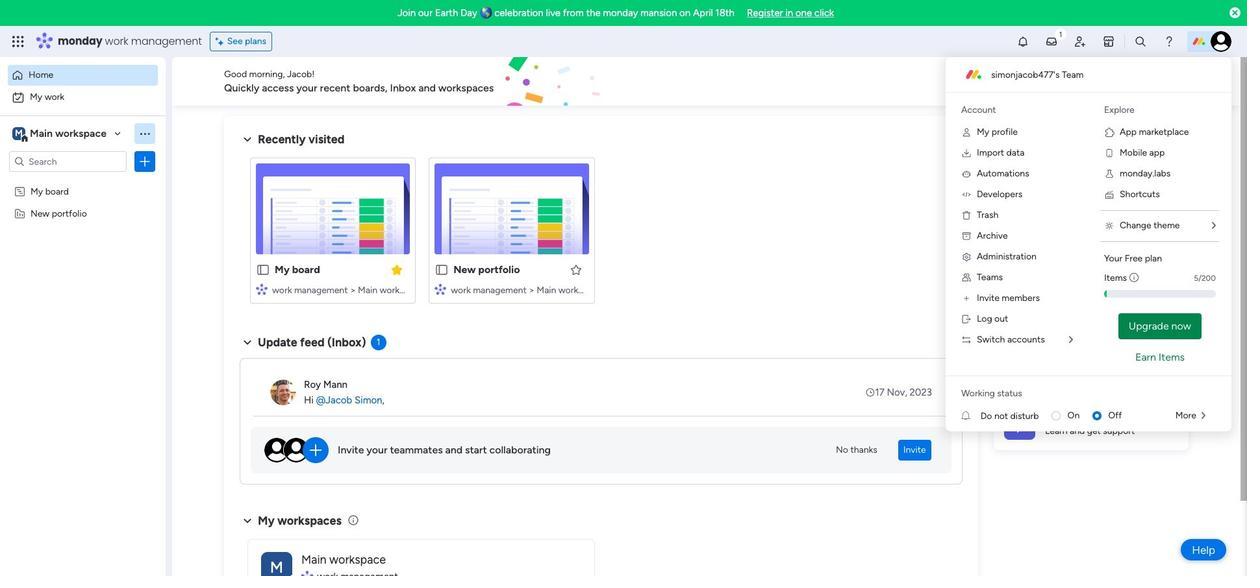 Task type: vqa. For each thing, say whether or not it's contained in the screenshot.
Size
no



Task type: describe. For each thing, give the bounding box(es) containing it.
jacob simon image
[[1211, 31, 1232, 52]]

public board image for component icon on the left of the page
[[256, 263, 270, 277]]

v2 bolt switch image
[[1106, 74, 1113, 89]]

1 vertical spatial option
[[8, 87, 158, 108]]

remove from favorites image
[[391, 263, 404, 276]]

shortcuts image
[[1104, 190, 1115, 200]]

close update feed (inbox) image
[[240, 335, 255, 351]]

roy mann image
[[270, 380, 296, 406]]

add to favorites image
[[569, 263, 582, 276]]

options image
[[138, 155, 151, 168]]

0 vertical spatial option
[[8, 65, 158, 86]]

select product image
[[12, 35, 25, 48]]

list arrow image
[[1202, 412, 1206, 421]]

monday.labs image
[[1104, 169, 1115, 179]]

1 horizontal spatial invite members image
[[1074, 35, 1087, 48]]

help center element
[[994, 399, 1189, 450]]

close my workspaces image
[[240, 514, 255, 529]]

list arrow image for change theme image
[[1212, 222, 1216, 231]]

developers image
[[961, 190, 972, 200]]

1 horizontal spatial workspace image
[[261, 552, 292, 577]]

update feed image
[[1045, 35, 1058, 48]]

getting started element
[[994, 336, 1189, 388]]

2 vertical spatial option
[[0, 180, 166, 182]]

automations image
[[961, 169, 972, 179]]

1 element
[[371, 335, 386, 351]]

monday marketplace image
[[1102, 35, 1115, 48]]

quick search results list box
[[240, 147, 963, 320]]

change theme image
[[1104, 221, 1115, 231]]

v2 info image
[[1130, 272, 1139, 285]]



Task type: locate. For each thing, give the bounding box(es) containing it.
0 horizontal spatial workspace image
[[12, 127, 25, 141]]

administration image
[[961, 252, 972, 262]]

invite members image up log out image
[[961, 294, 972, 304]]

invite members image
[[1074, 35, 1087, 48], [961, 294, 972, 304]]

v2 surfce notifications image
[[961, 410, 981, 423]]

component image
[[435, 284, 446, 295]]

0 vertical spatial list arrow image
[[1212, 222, 1216, 231]]

workspace selection element
[[12, 126, 108, 143]]

search everything image
[[1134, 35, 1147, 48]]

log out image
[[961, 314, 972, 325]]

list arrow image
[[1212, 222, 1216, 231], [1069, 336, 1073, 345]]

public board image up component image
[[435, 263, 449, 277]]

public board image up component icon on the left of the page
[[256, 263, 270, 277]]

0 horizontal spatial public board image
[[256, 263, 270, 277]]

import data image
[[961, 148, 972, 158]]

1 public board image from the left
[[256, 263, 270, 277]]

mobile app image
[[1104, 148, 1115, 158]]

v2 user feedback image
[[1004, 74, 1014, 89]]

teams image
[[961, 273, 972, 283]]

see plans image
[[215, 34, 227, 49]]

1 horizontal spatial list arrow image
[[1212, 222, 1216, 231]]

templates image image
[[1006, 124, 1177, 214]]

1 horizontal spatial public board image
[[435, 263, 449, 277]]

1 vertical spatial list arrow image
[[1069, 336, 1073, 345]]

0 vertical spatial invite members image
[[1074, 35, 1087, 48]]

archive image
[[961, 231, 972, 242]]

list box
[[0, 178, 166, 400]]

invite members image right 1 icon
[[1074, 35, 1087, 48]]

0 vertical spatial workspace image
[[12, 127, 25, 141]]

notifications image
[[1017, 35, 1030, 48]]

my profile image
[[961, 127, 972, 138]]

public board image
[[256, 263, 270, 277], [435, 263, 449, 277]]

public board image for component image
[[435, 263, 449, 277]]

trash image
[[961, 210, 972, 221]]

2 public board image from the left
[[435, 263, 449, 277]]

list arrow image for switch accounts icon
[[1069, 336, 1073, 345]]

close recently visited image
[[240, 132, 255, 147]]

1 image
[[1055, 27, 1067, 41]]

1 vertical spatial invite members image
[[961, 294, 972, 304]]

0 horizontal spatial invite members image
[[961, 294, 972, 304]]

component image
[[256, 284, 268, 295]]

option
[[8, 65, 158, 86], [8, 87, 158, 108], [0, 180, 166, 182]]

Search in workspace field
[[27, 154, 108, 169]]

workspace options image
[[138, 127, 151, 140]]

switch accounts image
[[961, 335, 972, 346]]

0 horizontal spatial list arrow image
[[1069, 336, 1073, 345]]

help image
[[1163, 35, 1176, 48]]

workspace image
[[12, 127, 25, 141], [261, 552, 292, 577]]

1 vertical spatial workspace image
[[261, 552, 292, 577]]



